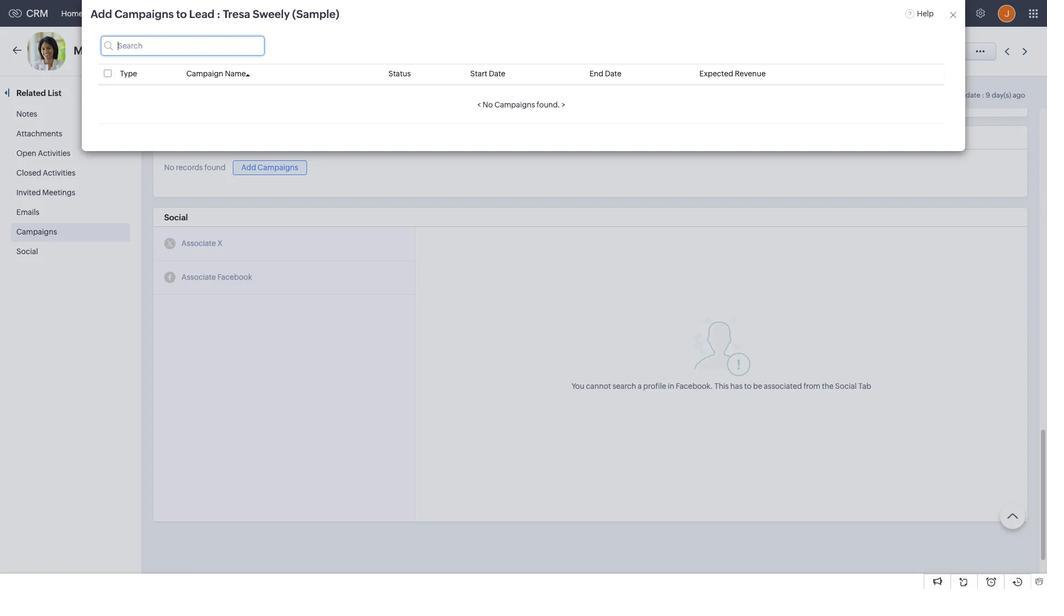 Task type: vqa. For each thing, say whether or not it's contained in the screenshot.
Campaign Name
yes



Task type: describe. For each thing, give the bounding box(es) containing it.
type
[[120, 69, 137, 78]]

associate facebook
[[182, 273, 252, 282]]

timeline link
[[225, 87, 258, 97]]

associated
[[764, 382, 803, 390]]

deals
[[240, 9, 260, 18]]

last
[[942, 91, 956, 99]]

ms. tresa sweely (sample) - morlong associates
[[74, 44, 293, 57]]

no records found
[[164, 163, 226, 172]]

associate for x
[[182, 239, 216, 248]]

add for add campaigns to lead  :  tresa sweely (sample)
[[91, 8, 112, 20]]

name
[[225, 69, 246, 78]]

in
[[668, 382, 675, 390]]

1 horizontal spatial meetings
[[314, 9, 347, 18]]

1 vertical spatial sweely
[[124, 44, 162, 57]]

closed
[[16, 169, 41, 177]]

0 horizontal spatial (sample)
[[164, 44, 211, 57]]

help
[[918, 9, 934, 18]]

found.
[[537, 100, 560, 109]]

leads
[[101, 9, 121, 18]]

crm
[[26, 8, 48, 19]]

start date
[[471, 69, 506, 78]]

type link
[[120, 69, 137, 78]]

activities for open activities
[[38, 149, 71, 158]]

date for end date
[[605, 69, 622, 78]]

tab
[[859, 382, 872, 390]]

date for start date
[[489, 69, 506, 78]]

end date
[[590, 69, 622, 78]]

social link
[[16, 247, 38, 256]]

this
[[715, 382, 729, 390]]

attachments
[[16, 129, 62, 138]]

timeline
[[225, 87, 258, 97]]

open
[[16, 149, 36, 158]]

meetings link
[[305, 0, 356, 26]]

notes
[[16, 110, 37, 118]]

open activities link
[[16, 149, 71, 158]]

the
[[823, 382, 834, 390]]

closed activities
[[16, 169, 76, 177]]

you
[[572, 382, 585, 390]]

1 horizontal spatial tresa
[[223, 8, 250, 20]]

revenue
[[735, 69, 766, 78]]

-
[[214, 47, 216, 56]]

9
[[987, 91, 991, 99]]

list
[[48, 88, 62, 98]]

tasks link
[[268, 0, 305, 26]]

notes link
[[16, 110, 37, 118]]

found
[[205, 163, 226, 172]]

home link
[[53, 0, 92, 26]]

search
[[613, 382, 637, 390]]

invited
[[16, 188, 41, 197]]

1 horizontal spatial :
[[983, 91, 985, 99]]

day(s)
[[992, 91, 1012, 99]]

add campaigns link
[[233, 160, 307, 175]]

end date link
[[590, 69, 622, 78]]

expected revenue
[[700, 69, 766, 78]]

crm link
[[9, 8, 48, 19]]

calendar image
[[932, 9, 941, 18]]

invited meetings link
[[16, 188, 75, 197]]

contacts
[[139, 9, 171, 18]]

from
[[804, 382, 821, 390]]

related list
[[16, 88, 63, 98]]

home
[[61, 9, 83, 18]]

0 vertical spatial no
[[483, 100, 493, 109]]



Task type: locate. For each thing, give the bounding box(es) containing it.
add campaigns
[[242, 163, 298, 172]]

2 horizontal spatial social
[[836, 382, 857, 390]]

1 horizontal spatial social
[[164, 213, 188, 222]]

ms.
[[74, 44, 92, 57]]

sweely up type
[[124, 44, 162, 57]]

1 vertical spatial add
[[242, 163, 256, 172]]

accounts
[[189, 9, 223, 18]]

no right < at the top of the page
[[483, 100, 493, 109]]

1 vertical spatial no
[[164, 163, 175, 172]]

no
[[483, 100, 493, 109], [164, 163, 175, 172]]

ago
[[1013, 91, 1026, 99]]

tresa
[[223, 8, 250, 20], [95, 44, 122, 57]]

1 vertical spatial (sample)
[[164, 44, 211, 57]]

deals link
[[232, 0, 268, 26]]

add campaigns to lead  :  tresa sweely (sample)
[[91, 8, 340, 20]]

1 vertical spatial :
[[983, 91, 985, 99]]

sweely
[[253, 8, 290, 20], [124, 44, 162, 57]]

0 vertical spatial associate
[[182, 239, 216, 248]]

accounts link
[[180, 0, 232, 26]]

facebook right in
[[676, 382, 711, 390]]

next record image
[[1023, 48, 1030, 55]]

2 associate from the top
[[182, 273, 216, 282]]

tresa right ms.
[[95, 44, 122, 57]]

0 horizontal spatial date
[[489, 69, 506, 78]]

contacts link
[[130, 0, 180, 26]]

social down campaigns link on the top left of page
[[16, 247, 38, 256]]

profile
[[644, 382, 667, 390]]

<
[[478, 100, 482, 109]]

add right home
[[91, 8, 112, 20]]

overview link
[[166, 87, 202, 97]]

.
[[711, 382, 713, 390]]

1 horizontal spatial to
[[745, 382, 752, 390]]

1 vertical spatial to
[[745, 382, 752, 390]]

: left '9'
[[983, 91, 985, 99]]

associate x
[[182, 239, 223, 248]]

1 horizontal spatial facebook
[[676, 382, 711, 390]]

facebook down "x"
[[218, 273, 252, 282]]

< no campaigns found. >
[[478, 100, 566, 109]]

campaign name
[[186, 69, 246, 78]]

social
[[164, 213, 188, 222], [16, 247, 38, 256], [836, 382, 857, 390]]

date right start
[[489, 69, 506, 78]]

1 date from the left
[[489, 69, 506, 78]]

add for add campaigns
[[242, 163, 256, 172]]

x
[[218, 239, 223, 248]]

1 horizontal spatial date
[[605, 69, 622, 78]]

activities for closed activities
[[43, 169, 76, 177]]

to left be
[[745, 382, 752, 390]]

expected
[[700, 69, 734, 78]]

emails
[[16, 208, 39, 217]]

0 vertical spatial facebook
[[218, 273, 252, 282]]

start
[[471, 69, 488, 78]]

0 horizontal spatial social
[[16, 247, 38, 256]]

start date link
[[471, 69, 506, 78]]

leads link
[[92, 0, 130, 26]]

0 vertical spatial to
[[176, 8, 187, 20]]

open activities
[[16, 149, 71, 158]]

status
[[389, 69, 411, 78]]

0 vertical spatial sweely
[[253, 8, 290, 20]]

previous record image
[[1005, 48, 1010, 55]]

to left lead
[[176, 8, 187, 20]]

0 horizontal spatial facebook
[[218, 273, 252, 282]]

1 vertical spatial associate
[[182, 273, 216, 282]]

tasks
[[277, 9, 297, 18]]

0 vertical spatial meetings
[[314, 9, 347, 18]]

status link
[[389, 69, 411, 78]]

0 vertical spatial tresa
[[223, 8, 250, 20]]

activities up invited meetings link
[[43, 169, 76, 177]]

a
[[638, 382, 642, 390]]

help link
[[906, 9, 934, 18]]

tresa right accounts
[[223, 8, 250, 20]]

attachments link
[[16, 129, 62, 138]]

associate for facebook
[[182, 273, 216, 282]]

last update : 9 day(s) ago
[[942, 91, 1026, 99]]

add
[[91, 8, 112, 20], [242, 163, 256, 172]]

invited meetings
[[16, 188, 75, 197]]

emails link
[[16, 208, 39, 217]]

0 vertical spatial add
[[91, 8, 112, 20]]

0 horizontal spatial meetings
[[42, 188, 75, 197]]

add right found
[[242, 163, 256, 172]]

2 date from the left
[[605, 69, 622, 78]]

you cannot search a profile in facebook . this has to be associated from the social tab
[[572, 382, 872, 390]]

1 vertical spatial activities
[[43, 169, 76, 177]]

add inside add campaigns link
[[242, 163, 256, 172]]

campaign
[[186, 69, 224, 78]]

: right lead
[[217, 8, 221, 20]]

1 horizontal spatial no
[[483, 100, 493, 109]]

to
[[176, 8, 187, 20], [745, 382, 752, 390]]

2 vertical spatial social
[[836, 382, 857, 390]]

campaign name link
[[186, 69, 250, 78]]

date
[[489, 69, 506, 78], [605, 69, 622, 78]]

:
[[217, 8, 221, 20], [983, 91, 985, 99]]

1 vertical spatial tresa
[[95, 44, 122, 57]]

1 vertical spatial facebook
[[676, 382, 711, 390]]

no left 'records'
[[164, 163, 175, 172]]

meetings down closed activities
[[42, 188, 75, 197]]

0 vertical spatial activities
[[38, 149, 71, 158]]

1 horizontal spatial sweely
[[253, 8, 290, 20]]

records
[[176, 163, 203, 172]]

morlong
[[218, 47, 250, 56]]

associate left "x"
[[182, 239, 216, 248]]

update
[[957, 91, 981, 99]]

0 horizontal spatial to
[[176, 8, 187, 20]]

be
[[754, 382, 763, 390]]

0 vertical spatial (sample)
[[292, 8, 340, 20]]

0 horizontal spatial :
[[217, 8, 221, 20]]

1 vertical spatial social
[[16, 247, 38, 256]]

meetings right tasks
[[314, 9, 347, 18]]

(sample)
[[292, 8, 340, 20], [164, 44, 211, 57]]

1 horizontal spatial add
[[242, 163, 256, 172]]

cannot
[[586, 382, 611, 390]]

0 horizontal spatial sweely
[[124, 44, 162, 57]]

sweely up associates
[[253, 8, 290, 20]]

0 vertical spatial social
[[164, 213, 188, 222]]

related
[[16, 88, 46, 98]]

lead
[[189, 8, 215, 20]]

associates
[[252, 47, 293, 56]]

campaigns
[[115, 8, 174, 20], [495, 100, 536, 109], [258, 163, 298, 172], [16, 228, 57, 236]]

activities up closed activities
[[38, 149, 71, 158]]

1 associate from the top
[[182, 239, 216, 248]]

closed activities link
[[16, 169, 76, 177]]

1 vertical spatial meetings
[[42, 188, 75, 197]]

0 vertical spatial :
[[217, 8, 221, 20]]

social up "associate x"
[[164, 213, 188, 222]]

Search text field
[[101, 36, 265, 56]]

has
[[731, 382, 743, 390]]

social right 'the' at the right of page
[[836, 382, 857, 390]]

0 horizontal spatial no
[[164, 163, 175, 172]]

campaigns link
[[16, 228, 57, 236]]

associate down "associate x"
[[182, 273, 216, 282]]

1 horizontal spatial (sample)
[[292, 8, 340, 20]]

expected revenue link
[[700, 69, 766, 78]]

overview
[[166, 87, 202, 97]]

end
[[590, 69, 604, 78]]

0 horizontal spatial tresa
[[95, 44, 122, 57]]

meetings
[[314, 9, 347, 18], [42, 188, 75, 197]]

date right the end
[[605, 69, 622, 78]]

>
[[562, 100, 566, 109]]

0 horizontal spatial add
[[91, 8, 112, 20]]



